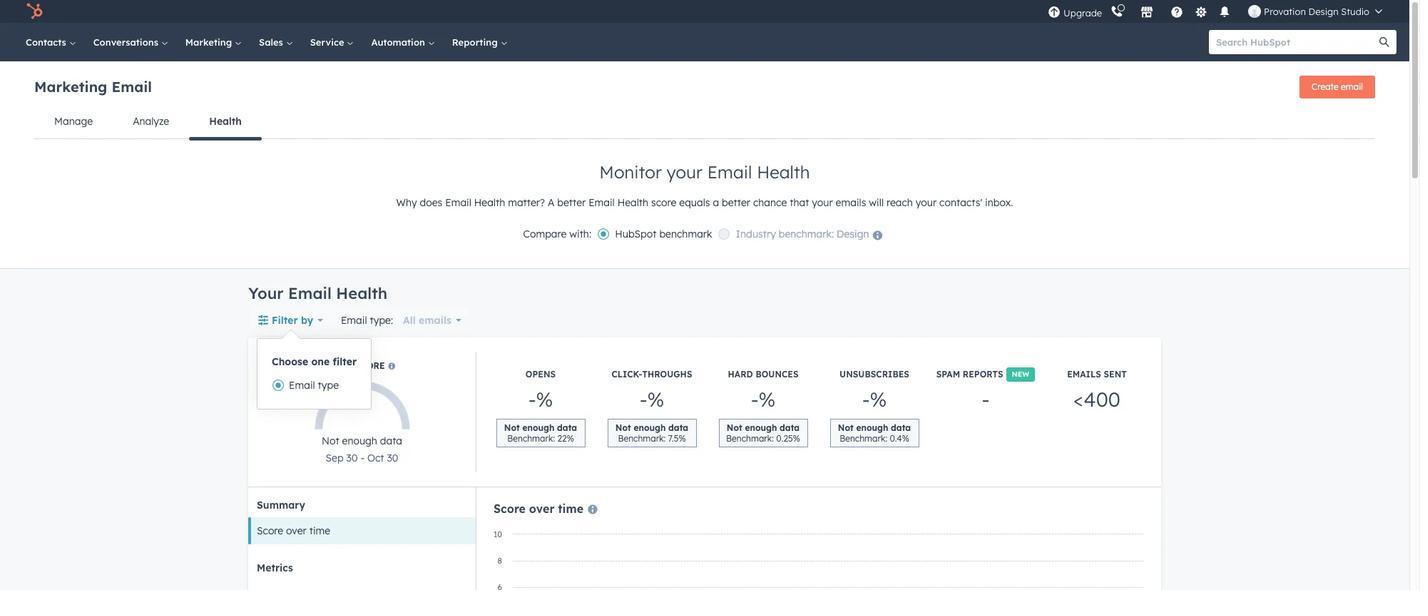 Task type: locate. For each thing, give the bounding box(es) containing it.
chance
[[754, 196, 787, 209]]

your up filter
[[248, 283, 284, 303]]

data inside "not enough data benchmark: 0.4%"
[[891, 422, 911, 433]]

% down opens
[[536, 387, 553, 412]]

0 horizontal spatial your
[[248, 283, 284, 303]]

2 horizontal spatial your
[[916, 196, 937, 209]]

1 horizontal spatial over
[[529, 502, 555, 516]]

emails right all
[[419, 314, 452, 327]]

emails left the will
[[836, 196, 867, 209]]

1 vertical spatial score
[[356, 361, 385, 371]]

data for hard bounces -%
[[780, 422, 800, 433]]

30
[[347, 452, 358, 464], [387, 452, 398, 464]]

emails
[[1068, 369, 1102, 380]]

automation link
[[363, 23, 444, 61]]

health inside button
[[209, 115, 242, 128]]

hubspot
[[615, 228, 657, 241]]

compare with:
[[523, 228, 592, 241]]

your up the equals
[[667, 161, 703, 183]]

1 vertical spatial time
[[310, 525, 331, 537]]

unsubscribes -%
[[840, 369, 910, 412]]

1 horizontal spatial 30
[[387, 452, 398, 464]]

hard
[[728, 369, 753, 380]]

- down hard
[[751, 387, 759, 412]]

opens -%
[[526, 369, 556, 412]]

0 horizontal spatial score
[[356, 361, 385, 371]]

0.25%
[[777, 433, 801, 444]]

why
[[397, 196, 417, 209]]

<
[[1074, 387, 1084, 412]]

benchmark: inside 'not enough data benchmark: 22%'
[[508, 433, 555, 444]]

1 horizontal spatial marketing
[[185, 36, 235, 48]]

not enough data benchmark: 7.5%
[[616, 422, 689, 444]]

1 horizontal spatial emails
[[836, 196, 867, 209]]

better right the a at the right
[[722, 196, 751, 209]]

0 vertical spatial marketing
[[185, 36, 235, 48]]

marketing for marketing email
[[34, 77, 107, 95]]

your for your score
[[328, 361, 353, 371]]

1 benchmark: from the left
[[508, 433, 555, 444]]

not inside "not enough data benchmark: 0.4%"
[[838, 422, 854, 433]]

better right a
[[558, 196, 586, 209]]

not enough data benchmark: 0.4%
[[838, 422, 911, 444]]

400
[[1084, 387, 1121, 412]]

all emails
[[403, 314, 452, 327]]

% inside unsubscribes -%
[[870, 387, 887, 412]]

benchmark: inside not enough data benchmark: 0.25%
[[727, 433, 774, 444]]

not
[[504, 422, 520, 433], [616, 422, 631, 433], [727, 422, 743, 433], [838, 422, 854, 433], [322, 434, 339, 447]]

benchmark: left 0.25%
[[727, 433, 774, 444]]

settings link
[[1193, 4, 1210, 19]]

score left the equals
[[652, 196, 677, 209]]

your right reach
[[916, 196, 937, 209]]

benchmark: left 22% in the bottom of the page
[[508, 433, 555, 444]]

marketing inside banner
[[34, 77, 107, 95]]

your
[[248, 283, 284, 303], [328, 361, 353, 371]]

conversations link
[[85, 23, 177, 61]]

enough inside not enough data benchmark: 7.5%
[[634, 422, 666, 433]]

design left studio
[[1309, 6, 1339, 17]]

marketplaces image
[[1141, 6, 1154, 19]]

enough up oct
[[342, 434, 377, 447]]

enough
[[523, 422, 555, 433], [634, 422, 666, 433], [745, 422, 777, 433], [857, 422, 889, 433], [342, 434, 377, 447]]

bounces
[[756, 369, 799, 380]]

studio
[[1342, 6, 1370, 17]]

0 horizontal spatial marketing
[[34, 77, 107, 95]]

0 vertical spatial score
[[494, 502, 526, 516]]

22%
[[558, 433, 574, 444]]

0 horizontal spatial 30
[[347, 452, 358, 464]]

over inside score over time button
[[286, 525, 307, 537]]

- left oct
[[361, 452, 365, 464]]

0 vertical spatial design
[[1309, 6, 1339, 17]]

marketing
[[185, 36, 235, 48], [34, 77, 107, 95]]

calling icon image
[[1111, 6, 1124, 19]]

0 horizontal spatial over
[[286, 525, 307, 537]]

enough inside "not enough data benchmark: 0.4%"
[[857, 422, 889, 433]]

0 vertical spatial score
[[652, 196, 677, 209]]

navigation containing manage
[[34, 104, 1376, 140]]

your up type
[[328, 361, 353, 371]]

type:
[[370, 314, 393, 327]]

1 horizontal spatial design
[[1309, 6, 1339, 17]]

not down hard bounces -% on the bottom of the page
[[727, 422, 743, 433]]

benchmark: left '0.4%'
[[840, 433, 888, 444]]

hubspot benchmark
[[615, 228, 713, 241]]

interactive chart image
[[487, 527, 1152, 590]]

0 vertical spatial emails
[[836, 196, 867, 209]]

benchmark: left 7.5%
[[618, 433, 666, 444]]

1 horizontal spatial score over time
[[494, 502, 584, 516]]

% down throughs
[[648, 387, 665, 412]]

marketing up manage
[[34, 77, 107, 95]]

0 horizontal spatial score
[[257, 525, 283, 537]]

not for hard bounces -%
[[727, 422, 743, 433]]

% down bounces
[[759, 387, 776, 412]]

benchmark: inside "not enough data benchmark: 0.4%"
[[840, 433, 888, 444]]

1 vertical spatial marketing
[[34, 77, 107, 95]]

choose
[[272, 355, 308, 368]]

1 vertical spatial design
[[837, 228, 870, 241]]

emails inside "popup button"
[[419, 314, 452, 327]]

4 % from the left
[[870, 387, 887, 412]]

design down the will
[[837, 228, 870, 241]]

upgrade
[[1064, 7, 1103, 18]]

not inside 'not enough data benchmark: 22%'
[[504, 422, 520, 433]]

that
[[790, 196, 810, 209]]

filter
[[333, 355, 357, 368]]

0 vertical spatial over
[[529, 502, 555, 516]]

not enough data benchmark: 0.25%
[[727, 422, 801, 444]]

1 % from the left
[[536, 387, 553, 412]]

30 right sep at the left of page
[[347, 452, 358, 464]]

hubspot link
[[17, 3, 54, 20]]

health
[[209, 115, 242, 128], [757, 161, 810, 183], [474, 196, 505, 209], [618, 196, 649, 209], [336, 283, 388, 303]]

click-
[[612, 369, 643, 380]]

2 30 from the left
[[387, 452, 398, 464]]

your for your email health
[[248, 283, 284, 303]]

design inside the page section element
[[837, 228, 870, 241]]

summary
[[257, 499, 305, 512]]

navigation
[[34, 104, 1376, 140]]

email
[[112, 77, 152, 95], [708, 161, 753, 183], [445, 196, 472, 209], [589, 196, 615, 209], [288, 283, 332, 303], [341, 314, 367, 327], [289, 379, 315, 392]]

data inside "not enough data sep 30 - oct 30"
[[380, 434, 403, 447]]

score down the email type:
[[356, 361, 385, 371]]

0 vertical spatial your
[[248, 283, 284, 303]]

create
[[1312, 81, 1339, 92]]

2 % from the left
[[648, 387, 665, 412]]

not inside not enough data benchmark: 0.25%
[[727, 422, 743, 433]]

marketing for marketing
[[185, 36, 235, 48]]

score
[[494, 502, 526, 516], [257, 525, 283, 537]]

email up with: on the left of the page
[[589, 196, 615, 209]]

not down click-throughs -% in the bottom left of the page
[[616, 422, 631, 433]]

enough left 7.5%
[[634, 422, 666, 433]]

not down unsubscribes -%
[[838, 422, 854, 433]]

your
[[667, 161, 703, 183], [812, 196, 833, 209], [916, 196, 937, 209]]

provation design studio
[[1265, 6, 1370, 17]]

reporting
[[452, 36, 501, 48]]

email up 'analyze' button
[[112, 77, 152, 95]]

marketing left sales
[[185, 36, 235, 48]]

- down opens
[[529, 387, 536, 412]]

1 horizontal spatial time
[[558, 502, 584, 516]]

0 horizontal spatial better
[[558, 196, 586, 209]]

contacts link
[[17, 23, 85, 61]]

data inside not enough data benchmark: 0.25%
[[780, 422, 800, 433]]

1 vertical spatial score
[[257, 525, 283, 537]]

1 vertical spatial your
[[328, 361, 353, 371]]

not up sep at the left of page
[[322, 434, 339, 447]]

2 better from the left
[[722, 196, 751, 209]]

will
[[869, 196, 884, 209]]

3 benchmark: from the left
[[727, 433, 774, 444]]

1 vertical spatial score over time
[[257, 525, 331, 537]]

not left 22% in the bottom of the page
[[504, 422, 520, 433]]

0 horizontal spatial score over time
[[257, 525, 331, 537]]

% down unsubscribes
[[870, 387, 887, 412]]

1 horizontal spatial score
[[494, 502, 526, 516]]

one
[[311, 355, 330, 368]]

0 horizontal spatial emails
[[419, 314, 452, 327]]

email up the a at the right
[[708, 161, 753, 183]]

benchmark: inside not enough data benchmark: 7.5%
[[618, 433, 666, 444]]

- down unsubscribes
[[863, 387, 870, 412]]

enough down hard bounces -% on the bottom of the page
[[745, 422, 777, 433]]

1 vertical spatial over
[[286, 525, 307, 537]]

benchmark:
[[779, 228, 834, 241]]

not inside not enough data benchmark: 7.5%
[[616, 422, 631, 433]]

1 vertical spatial emails
[[419, 314, 452, 327]]

time inside button
[[310, 525, 331, 537]]

enough left 22% in the bottom of the page
[[523, 422, 555, 433]]

score
[[652, 196, 677, 209], [356, 361, 385, 371]]

- down click-
[[640, 387, 648, 412]]

- inside click-throughs -%
[[640, 387, 648, 412]]

score over time
[[494, 502, 584, 516], [257, 525, 331, 537]]

data inside not enough data benchmark: 7.5%
[[669, 422, 689, 433]]

inbox.
[[986, 196, 1014, 209]]

1 horizontal spatial score
[[652, 196, 677, 209]]

matter?
[[508, 196, 545, 209]]

your right that
[[812, 196, 833, 209]]

1 horizontal spatial your
[[812, 196, 833, 209]]

1 horizontal spatial your
[[328, 361, 353, 371]]

benchmark:
[[508, 433, 555, 444], [618, 433, 666, 444], [727, 433, 774, 444], [840, 433, 888, 444]]

enough left '0.4%'
[[857, 422, 889, 433]]

2 benchmark: from the left
[[618, 433, 666, 444]]

0 horizontal spatial time
[[310, 525, 331, 537]]

data inside 'not enough data benchmark: 22%'
[[557, 422, 577, 433]]

Search HubSpot search field
[[1210, 30, 1384, 54]]

enough inside "not enough data sep 30 - oct 30"
[[342, 434, 377, 447]]

4 benchmark: from the left
[[840, 433, 888, 444]]

30 right oct
[[387, 452, 398, 464]]

enough inside not enough data benchmark: 0.25%
[[745, 422, 777, 433]]

your email health
[[248, 283, 388, 303]]

not inside "not enough data sep 30 - oct 30"
[[322, 434, 339, 447]]

enough for opens -%
[[523, 422, 555, 433]]

enough inside 'not enough data benchmark: 22%'
[[523, 422, 555, 433]]

compare
[[523, 228, 567, 241]]

benchmark: for unsubscribes -%
[[840, 433, 888, 444]]

menu
[[1047, 0, 1393, 23]]

1 horizontal spatial better
[[722, 196, 751, 209]]

0 horizontal spatial design
[[837, 228, 870, 241]]

3 % from the left
[[759, 387, 776, 412]]

not for opens -%
[[504, 422, 520, 433]]

analyze button
[[113, 104, 189, 138]]

design inside popup button
[[1309, 6, 1339, 17]]

time
[[558, 502, 584, 516], [310, 525, 331, 537]]



Task type: vqa. For each thing, say whether or not it's contained in the screenshot.
General link
no



Task type: describe. For each thing, give the bounding box(es) containing it.
email inside banner
[[112, 77, 152, 95]]

emails sent < 400
[[1068, 369, 1127, 412]]

settings image
[[1195, 6, 1208, 19]]

score inside score over time button
[[257, 525, 283, 537]]

calling icon button
[[1106, 2, 1130, 21]]

marketplaces button
[[1133, 0, 1163, 23]]

provation design studio button
[[1240, 0, 1392, 23]]

score over time button
[[248, 517, 476, 545]]

health button
[[189, 104, 262, 140]]

marketing email banner
[[34, 71, 1376, 104]]

search image
[[1380, 37, 1390, 47]]

enough for unsubscribes -%
[[857, 422, 889, 433]]

1 better from the left
[[558, 196, 586, 209]]

opens
[[526, 369, 556, 380]]

help image
[[1171, 6, 1184, 19]]

notifications button
[[1213, 0, 1238, 23]]

sales
[[259, 36, 286, 48]]

service
[[310, 36, 347, 48]]

james peterson image
[[1249, 5, 1262, 18]]

marketing link
[[177, 23, 251, 61]]

contacts'
[[940, 196, 983, 209]]

notifications image
[[1219, 6, 1232, 19]]

upgrade image
[[1048, 6, 1061, 19]]

why does email health matter? a better email health score equals a better chance that your emails will reach your contacts' inbox.
[[397, 196, 1014, 209]]

email left type:
[[341, 314, 367, 327]]

email
[[1342, 81, 1364, 92]]

monitor
[[600, 161, 662, 183]]

email type
[[289, 379, 339, 392]]

your score
[[328, 361, 388, 371]]

reports
[[963, 369, 1004, 380]]

oct
[[367, 452, 384, 464]]

with:
[[570, 228, 592, 241]]

filter
[[272, 314, 298, 327]]

industry benchmark: design
[[736, 228, 870, 241]]

marketing email
[[34, 77, 152, 95]]

not for unsubscribes -%
[[838, 422, 854, 433]]

not for click-throughs -%
[[616, 422, 631, 433]]

not enough data sep 30 - oct 30
[[322, 434, 403, 464]]

contacts
[[26, 36, 69, 48]]

emails inside the page section element
[[836, 196, 867, 209]]

score inside the page section element
[[652, 196, 677, 209]]

benchmark: for hard bounces -%
[[727, 433, 774, 444]]

create email
[[1312, 81, 1364, 92]]

type
[[318, 379, 339, 392]]

enough for hard bounces -%
[[745, 422, 777, 433]]

a
[[548, 196, 555, 209]]

equals
[[680, 196, 710, 209]]

does
[[420, 196, 443, 209]]

- inside unsubscribes -%
[[863, 387, 870, 412]]

monitor your email health
[[600, 161, 810, 183]]

spam reports
[[937, 369, 1004, 380]]

sent
[[1104, 369, 1127, 380]]

data for click-throughs -%
[[669, 422, 689, 433]]

automation
[[371, 36, 428, 48]]

spam
[[937, 369, 961, 380]]

0 vertical spatial score over time
[[494, 502, 584, 516]]

benchmark
[[660, 228, 713, 241]]

data for unsubscribes -%
[[891, 422, 911, 433]]

search button
[[1373, 30, 1397, 54]]

- inside 'opens -%'
[[529, 387, 536, 412]]

industry
[[736, 228, 776, 241]]

analyze
[[133, 115, 169, 128]]

email up by
[[288, 283, 332, 303]]

sales link
[[251, 23, 302, 61]]

navigation inside the page section element
[[34, 104, 1376, 140]]

not enough data benchmark: 22%
[[504, 422, 577, 444]]

% inside hard bounces -%
[[759, 387, 776, 412]]

- down reports
[[982, 387, 990, 412]]

benchmark: for opens -%
[[508, 433, 555, 444]]

sep
[[326, 452, 344, 464]]

metrics
[[257, 562, 293, 574]]

help button
[[1165, 0, 1190, 23]]

throughs
[[643, 369, 693, 380]]

1 30 from the left
[[347, 452, 358, 464]]

a
[[713, 196, 719, 209]]

data for opens -%
[[557, 422, 577, 433]]

hubspot image
[[26, 3, 43, 20]]

provation
[[1265, 6, 1307, 17]]

reach
[[887, 196, 913, 209]]

reporting link
[[444, 23, 516, 61]]

0.4%
[[890, 433, 910, 444]]

0 horizontal spatial your
[[667, 161, 703, 183]]

all
[[403, 314, 416, 327]]

benchmark: for click-throughs -%
[[618, 433, 666, 444]]

email type:
[[341, 314, 393, 327]]

filter by button
[[248, 306, 333, 335]]

0 vertical spatial time
[[558, 502, 584, 516]]

manage button
[[34, 104, 113, 138]]

enough for click-throughs -%
[[634, 422, 666, 433]]

filter by
[[272, 314, 313, 327]]

menu containing provation design studio
[[1047, 0, 1393, 23]]

unsubscribes
[[840, 369, 910, 380]]

email right does
[[445, 196, 472, 209]]

by
[[301, 314, 313, 327]]

all emails button
[[399, 306, 462, 335]]

score over time inside button
[[257, 525, 331, 537]]

new
[[1012, 370, 1030, 379]]

- inside hard bounces -%
[[751, 387, 759, 412]]

service link
[[302, 23, 363, 61]]

% inside 'opens -%'
[[536, 387, 553, 412]]

7.5%
[[668, 433, 686, 444]]

% inside click-throughs -%
[[648, 387, 665, 412]]

manage
[[54, 115, 93, 128]]

email left type
[[289, 379, 315, 392]]

hard bounces -%
[[728, 369, 799, 412]]

page section element
[[0, 61, 1410, 268]]

choose one filter
[[272, 355, 357, 368]]

- inside "not enough data sep 30 - oct 30"
[[361, 452, 365, 464]]



